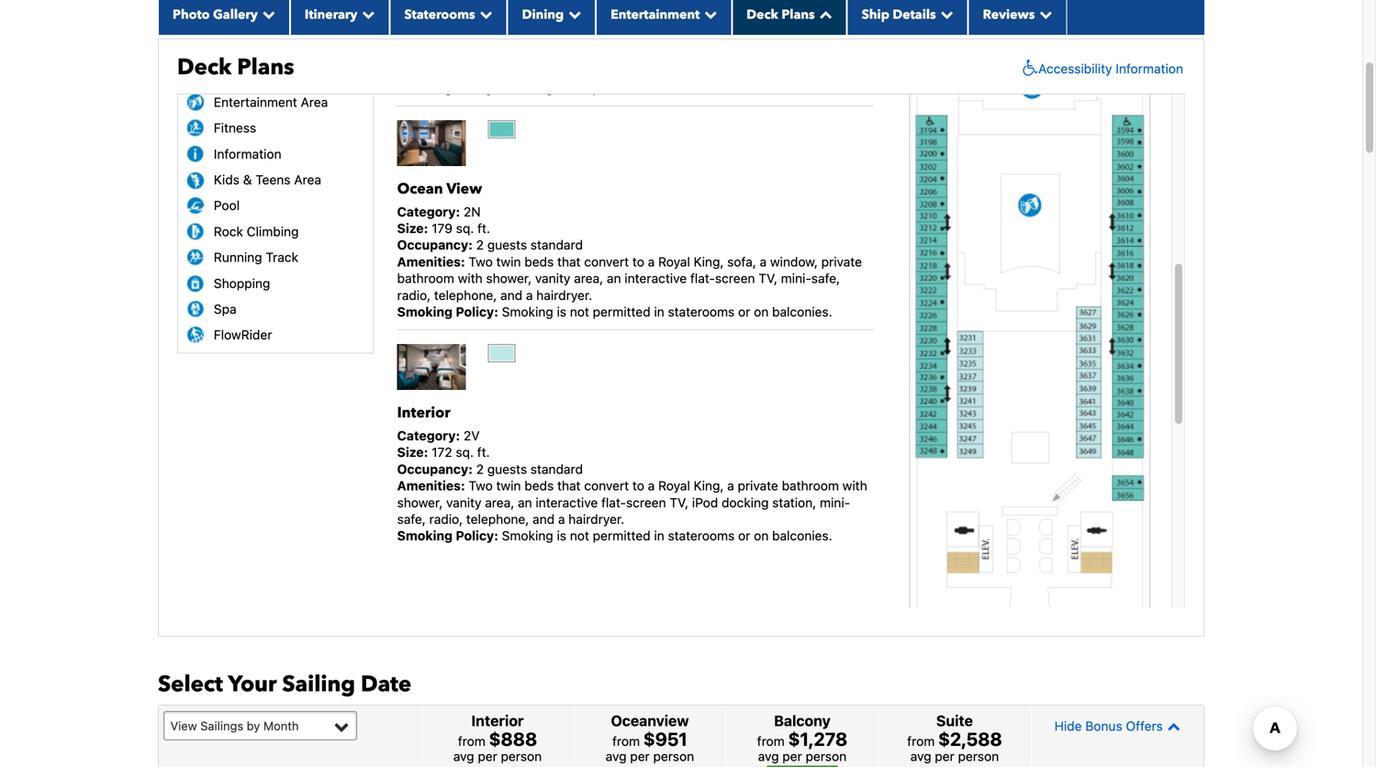 Task type: vqa. For each thing, say whether or not it's contained in the screenshot.
olgacuban Experience: 4-6 cruises
no



Task type: describe. For each thing, give the bounding box(es) containing it.
dining
[[522, 6, 564, 23]]

and inside two twin beds that convert to a royal king, a private bathroom with shower, vanity area, an interactive flat-screen tv, ipod docking station, mini- safe, radio, telephone, and a hairdryer. smoking policy: smoking is not permitted in staterooms or on balconies.
[[533, 512, 555, 527]]

in inside two twin beds that convert to a royal king, a private bathroom with shower, vanity area, an interactive flat-screen tv, ipod docking station, mini- safe, radio, telephone, and a hairdryer. smoking policy: smoking is not permitted in staterooms or on balconies.
[[654, 529, 665, 544]]

recommended element
[[727, 763, 878, 768]]

two for vanity
[[469, 478, 493, 494]]

by inside view sailings by month link
[[247, 719, 260, 733]]

person for $951
[[653, 749, 694, 764]]

policy: inside the two twin beds that convert to a royal king, sofa, a window, private bathroom with shower, vanity area, an interactive flat-screen tv, mini-safe, radio, telephone, and a hairdryer. smoking policy: smoking is not permitted in staterooms or on balconies.
[[456, 304, 499, 320]]

0 horizontal spatial deck
[[177, 52, 232, 82]]

per for $951
[[630, 749, 650, 764]]

twin for area,
[[496, 478, 521, 494]]

hide bonus offers link
[[1036, 711, 1199, 743]]

reviews button
[[968, 0, 1067, 35]]

an inside two twin beds that convert to a royal king, a private bathroom with shower, vanity area, an interactive flat-screen tv, ipod docking station, mini- safe, radio, telephone, and a hairdryer. smoking policy: smoking is not permitted in staterooms or on balconies.
[[518, 495, 532, 510]]

cruise information element
[[158, 0, 1205, 637]]

photo gallery button
[[158, 0, 290, 35]]

view sailings by month link
[[163, 711, 357, 741]]

smoking down category: 2n size: 179 sq. ft. occupancy: 2 guests standard amenities:
[[502, 304, 554, 320]]

$1,278
[[788, 728, 848, 750]]

an inside the two twin beds that convert to a royal king, sofa, a window, private bathroom with shower, vanity area, an interactive flat-screen tv, mini-safe, radio, telephone, and a hairdryer. smoking policy: smoking is not permitted in staterooms or on balconies.
[[607, 271, 621, 286]]

permitted inside two twin beds that convert to a royal king, a private bathroom with shower, vanity area, an interactive flat-screen tv, ipod docking station, mini- safe, radio, telephone, and a hairdryer. smoking policy: smoking is not permitted in staterooms or on balconies.
[[593, 529, 651, 544]]

ship details button
[[847, 0, 968, 35]]

172
[[432, 445, 452, 460]]

caribbean
[[516, 30, 577, 45]]

179
[[432, 221, 453, 236]]

avg for $888
[[453, 749, 474, 764]]

on inside two twin beds that convert to a royal king, a private bathroom with shower, vanity area, an interactive flat-screen tv, ipod docking station, mini- safe, radio, telephone, and a hairdryer. smoking policy: smoking is not permitted in staterooms or on balconies.
[[754, 529, 769, 544]]

select
[[158, 670, 223, 700]]

interactive inside the two twin beds that convert to a royal king, sofa, a window, private bathroom with shower, vanity area, an interactive flat-screen tv, mini-safe, radio, telephone, and a hairdryer. smoking policy: smoking is not permitted in staterooms or on balconies.
[[625, 271, 687, 286]]

completing
[[702, 47, 768, 62]]

reviews
[[983, 6, 1035, 23]]

category: 2n size: 179 sq. ft. occupancy: 2 guests standard amenities:
[[397, 204, 583, 269]]

accessibility information
[[1039, 61, 1184, 76]]

itinerary
[[305, 6, 358, 23]]

fitness
[[214, 120, 256, 136]]

the
[[532, 47, 551, 62]]

offers
[[1126, 719, 1163, 734]]

or inside two twin beds that convert to a royal king, a private bathroom with shower, vanity area, an interactive flat-screen tv, ipod docking station, mini- safe, radio, telephone, and a hairdryer. smoking policy: smoking is not permitted in staterooms or on balconies.
[[738, 529, 751, 544]]

entertainment button
[[596, 0, 732, 35]]

this
[[737, 30, 758, 45]]

1 vertical spatial plans
[[237, 52, 294, 82]]

suite from $2,588 avg per person
[[907, 712, 1002, 764]]

vanity inside two twin beds that convert to a royal king, a private bathroom with shower, vanity area, an interactive flat-screen tv, ipod docking station, mini- safe, radio, telephone, and a hairdryer. smoking policy: smoking is not permitted in staterooms or on balconies.
[[446, 495, 482, 510]]

your
[[228, 670, 277, 700]]

spa
[[214, 302, 237, 317]]

need
[[479, 47, 508, 62]]

balconies. inside the two twin beds that convert to a royal king, sofa, a window, private bathroom with shower, vanity area, an interactive flat-screen tv, mini-safe, radio, telephone, and a hairdryer. smoking policy: smoking is not permitted in staterooms or on balconies.
[[772, 304, 833, 320]]

standard for interactive
[[531, 462, 583, 477]]

entertainment area
[[214, 94, 328, 110]]

month
[[263, 719, 299, 733]]

wheelchair image
[[1018, 59, 1039, 77]]

royal caribbean requires guests booked in this category to acknowledge need for the accessible stateroom by completing a guest special needs form. smoking policy: smoking is not permitted in staterooms or on balconies.
[[397, 30, 864, 95]]

category: 2v size: 172 sq. ft. occupancy: 2 guests standard amenities:
[[397, 428, 583, 494]]

is inside the two twin beds that convert to a royal king, sofa, a window, private bathroom with shower, vanity area, an interactive flat-screen tv, mini-safe, radio, telephone, and a hairdryer. smoking policy: smoking is not permitted in staterooms or on balconies.
[[557, 304, 567, 320]]

smoking down 172
[[397, 529, 453, 544]]

to for sofa,
[[633, 254, 645, 269]]

shower, inside the two twin beds that convert to a royal king, sofa, a window, private bathroom with shower, vanity area, an interactive flat-screen tv, mini-safe, radio, telephone, and a hairdryer. smoking policy: smoking is not permitted in staterooms or on balconies.
[[486, 271, 532, 286]]

beds for vanity
[[525, 254, 554, 269]]

king, for ipod
[[694, 478, 724, 494]]

ft. for 2n
[[478, 221, 490, 236]]

hairdryer. inside the two twin beds that convert to a royal king, sofa, a window, private bathroom with shower, vanity area, an interactive flat-screen tv, mini-safe, radio, telephone, and a hairdryer. smoking policy: smoking is not permitted in staterooms or on balconies.
[[536, 288, 592, 303]]

convert for flat-
[[584, 478, 629, 494]]

deck plans inside dropdown button
[[747, 6, 815, 23]]

select your sailing date
[[158, 670, 412, 700]]

rock
[[214, 224, 243, 239]]

vanity inside the two twin beds that convert to a royal king, sofa, a window, private bathroom with shower, vanity area, an interactive flat-screen tv, mini-safe, radio, telephone, and a hairdryer. smoking policy: smoking is not permitted in staterooms or on balconies.
[[535, 271, 571, 286]]

requires
[[580, 30, 628, 45]]

telephone, inside the two twin beds that convert to a royal king, sofa, a window, private bathroom with shower, vanity area, an interactive flat-screen tv, mini-safe, radio, telephone, and a hairdryer. smoking policy: smoking is not permitted in staterooms or on balconies.
[[434, 288, 497, 303]]

needs
[[397, 63, 435, 79]]

not inside the two twin beds that convert to a royal king, sofa, a window, private bathroom with shower, vanity area, an interactive flat-screen tv, mini-safe, radio, telephone, and a hairdryer. smoking policy: smoking is not permitted in staterooms or on balconies.
[[570, 304, 589, 320]]

balcony
[[774, 712, 831, 730]]

telephone, inside two twin beds that convert to a royal king, a private bathroom with shower, vanity area, an interactive flat-screen tv, ipod docking station, mini- safe, radio, telephone, and a hairdryer. smoking policy: smoking is not permitted in staterooms or on balconies.
[[466, 512, 529, 527]]

interactive inside two twin beds that convert to a royal king, a private bathroom with shower, vanity area, an interactive flat-screen tv, ipod docking station, mini- safe, radio, telephone, and a hairdryer. smoking policy: smoking is not permitted in staterooms or on balconies.
[[536, 495, 598, 510]]

chevron down image for dining
[[564, 8, 581, 20]]

private inside the two twin beds that convert to a royal king, sofa, a window, private bathroom with shower, vanity area, an interactive flat-screen tv, mini-safe, radio, telephone, and a hairdryer. smoking policy: smoking is not permitted in staterooms or on balconies.
[[822, 254, 862, 269]]

staterooms inside two twin beds that convert to a royal king, a private bathroom with shower, vanity area, an interactive flat-screen tv, ipod docking station, mini- safe, radio, telephone, and a hairdryer. smoking policy: smoking is not permitted in staterooms or on balconies.
[[668, 529, 735, 544]]

acknowledge
[[397, 47, 475, 62]]

amenities: for bathroom
[[397, 254, 465, 269]]

sq. for 2v
[[456, 445, 474, 460]]

guests inside royal caribbean requires guests booked in this category to acknowledge need for the accessible stateroom by completing a guest special needs form. smoking policy: smoking is not permitted in staterooms or on balconies.
[[632, 30, 672, 45]]

view inside 'cruise information' element
[[447, 179, 482, 199]]

station,
[[772, 495, 817, 510]]

ship details
[[862, 6, 936, 23]]

sailing
[[282, 670, 355, 700]]

balcony from $1,278 avg per person
[[757, 712, 848, 764]]

sq. for 2n
[[456, 221, 474, 236]]

ocean
[[397, 179, 443, 199]]

shower, inside two twin beds that convert to a royal king, a private bathroom with shower, vanity area, an interactive flat-screen tv, ipod docking station, mini- safe, radio, telephone, and a hairdryer. smoking policy: smoking is not permitted in staterooms or on balconies.
[[397, 495, 443, 510]]

accessible
[[555, 47, 617, 62]]

avg for $951
[[606, 749, 627, 764]]

screen inside two twin beds that convert to a royal king, a private bathroom with shower, vanity area, an interactive flat-screen tv, ipod docking station, mini- safe, radio, telephone, and a hairdryer. smoking policy: smoking is not permitted in staterooms or on balconies.
[[626, 495, 666, 510]]

size: for 179 sq. ft.
[[397, 221, 428, 236]]

special
[[821, 47, 864, 62]]

flat- inside the two twin beds that convert to a royal king, sofa, a window, private bathroom with shower, vanity area, an interactive flat-screen tv, mini-safe, radio, telephone, and a hairdryer. smoking policy: smoking is not permitted in staterooms or on balconies.
[[690, 271, 715, 286]]

2v
[[464, 428, 480, 444]]

docking
[[722, 495, 769, 510]]

entertainment for entertainment
[[611, 6, 700, 23]]

permitted inside royal caribbean requires guests booked in this category to acknowledge need for the accessible stateroom by completing a guest special needs form. smoking policy: smoking is not permitted in staterooms or on balconies.
[[593, 80, 651, 95]]

interior from $888 avg per person
[[453, 712, 542, 764]]

that for category: 2v size: 172 sq. ft. occupancy: 2 guests standard amenities:
[[557, 478, 581, 494]]

oceanview
[[611, 712, 689, 730]]

sofa,
[[727, 254, 756, 269]]

royal inside royal caribbean requires guests booked in this category to acknowledge need for the accessible stateroom by completing a guest special needs form. smoking policy: smoking is not permitted in staterooms or on balconies.
[[480, 30, 512, 45]]

interior for interior
[[397, 403, 450, 423]]

photo
[[173, 6, 210, 23]]

ship
[[862, 6, 890, 23]]

shopping
[[214, 276, 270, 291]]

itinerary button
[[290, 0, 390, 35]]

tv, inside the two twin beds that convert to a royal king, sofa, a window, private bathroom with shower, vanity area, an interactive flat-screen tv, mini-safe, radio, telephone, and a hairdryer. smoking policy: smoking is not permitted in staterooms or on balconies.
[[759, 271, 778, 286]]

to inside royal caribbean requires guests booked in this category to acknowledge need for the accessible stateroom by completing a guest special needs form. smoking policy: smoking is not permitted in staterooms or on balconies.
[[818, 30, 830, 45]]

royal for category: 2n size: 179 sq. ft. occupancy: 2 guests standard amenities:
[[658, 254, 690, 269]]

category
[[762, 30, 814, 45]]

policy: inside two twin beds that convert to a royal king, a private bathroom with shower, vanity area, an interactive flat-screen tv, ipod docking station, mini- safe, radio, telephone, and a hairdryer. smoking policy: smoking is not permitted in staterooms or on balconies.
[[456, 529, 499, 544]]

for
[[512, 47, 528, 62]]

accessibility
[[1039, 61, 1113, 76]]

from for $951
[[613, 734, 640, 749]]

sailings
[[200, 719, 243, 733]]

plans inside deck plans dropdown button
[[782, 6, 815, 23]]

smoking down "category: 2v size: 172 sq. ft. occupancy: 2 guests standard amenities:"
[[502, 529, 554, 544]]

person for $888
[[501, 749, 542, 764]]

photo gallery
[[173, 6, 258, 23]]

track
[[266, 250, 298, 265]]

date
[[361, 670, 412, 700]]

mini- inside the two twin beds that convert to a royal king, sofa, a window, private bathroom with shower, vanity area, an interactive flat-screen tv, mini-safe, radio, telephone, and a hairdryer. smoking policy: smoking is not permitted in staterooms or on balconies.
[[781, 271, 812, 286]]

twin for shower,
[[496, 254, 521, 269]]

amenities: for shower,
[[397, 478, 465, 494]]

stateroom
[[620, 47, 681, 62]]

person for $1,278
[[806, 749, 847, 764]]

per for $2,588
[[935, 749, 955, 764]]

climbing
[[247, 224, 299, 239]]

deck plans button
[[732, 0, 847, 35]]

occupancy: for 179
[[397, 238, 473, 253]]

staterooms
[[404, 6, 475, 23]]

ft. for 2v
[[477, 445, 490, 460]]

2 for 179 sq. ft.
[[476, 238, 484, 253]]

from for $2,588
[[907, 734, 935, 749]]

category: for 179 sq. ft.
[[397, 204, 460, 219]]

chevron down image for staterooms
[[475, 8, 493, 20]]

occupancy: for 172
[[397, 462, 473, 477]]

or inside the two twin beds that convert to a royal king, sofa, a window, private bathroom with shower, vanity area, an interactive flat-screen tv, mini-safe, radio, telephone, and a hairdryer. smoking policy: smoking is not permitted in staterooms or on balconies.
[[738, 304, 751, 320]]

balconies. inside two twin beds that convert to a royal king, a private bathroom with shower, vanity area, an interactive flat-screen tv, ipod docking station, mini- safe, radio, telephone, and a hairdryer. smoking policy: smoking is not permitted in staterooms or on balconies.
[[772, 529, 833, 544]]

royal for category: 2v size: 172 sq. ft. occupancy: 2 guests standard amenities:
[[658, 478, 690, 494]]

&
[[243, 172, 252, 187]]

window,
[[770, 254, 818, 269]]

per for $1,278
[[783, 749, 802, 764]]

running track
[[214, 250, 298, 265]]

radio, inside two twin beds that convert to a royal king, a private bathroom with shower, vanity area, an interactive flat-screen tv, ipod docking station, mini- safe, radio, telephone, and a hairdryer. smoking policy: smoking is not permitted in staterooms or on balconies.
[[429, 512, 463, 527]]

mini- inside two twin beds that convert to a royal king, a private bathroom with shower, vanity area, an interactive flat-screen tv, ipod docking station, mini- safe, radio, telephone, and a hairdryer. smoking policy: smoking is not permitted in staterooms or on balconies.
[[820, 495, 850, 510]]

hairdryer. inside two twin beds that convert to a royal king, a private bathroom with shower, vanity area, an interactive flat-screen tv, ipod docking station, mini- safe, radio, telephone, and a hairdryer. smoking policy: smoking is not permitted in staterooms or on balconies.
[[569, 512, 625, 527]]

guest
[[782, 47, 817, 62]]

smoking down 179
[[397, 304, 453, 320]]

flowrider
[[214, 328, 272, 343]]

ipod
[[692, 495, 718, 510]]



Task type: locate. For each thing, give the bounding box(es) containing it.
3 balconies. from the top
[[772, 529, 833, 544]]

and down "category: 2v size: 172 sq. ft. occupancy: 2 guests standard amenities:"
[[533, 512, 555, 527]]

staterooms down ipod
[[668, 529, 735, 544]]

chevron down image left itinerary
[[258, 8, 275, 20]]

permitted
[[593, 80, 651, 95], [593, 304, 651, 320], [593, 529, 651, 544]]

tv, inside two twin beds that convert to a royal king, a private bathroom with shower, vanity area, an interactive flat-screen tv, ipod docking station, mini- safe, radio, telephone, and a hairdryer. smoking policy: smoking is not permitted in staterooms or on balconies.
[[670, 495, 689, 510]]

to inside two twin beds that convert to a royal king, a private bathroom with shower, vanity area, an interactive flat-screen tv, ipod docking station, mini- safe, radio, telephone, and a hairdryer. smoking policy: smoking is not permitted in staterooms or on balconies.
[[633, 478, 645, 494]]

with
[[458, 271, 483, 286], [843, 478, 868, 494]]

guests inside category: 2n size: 179 sq. ft. occupancy: 2 guests standard amenities:
[[487, 238, 527, 253]]

3 from from the left
[[757, 734, 785, 749]]

balconies. down station,
[[772, 529, 833, 544]]

1 horizontal spatial vanity
[[535, 271, 571, 286]]

chevron down image for itinerary
[[358, 8, 375, 20]]

0 vertical spatial mini-
[[781, 271, 812, 286]]

2 vertical spatial not
[[570, 529, 589, 544]]

and down category: 2n size: 179 sq. ft. occupancy: 2 guests standard amenities:
[[501, 288, 523, 303]]

0 horizontal spatial by
[[247, 719, 260, 733]]

0 vertical spatial flat-
[[690, 271, 715, 286]]

1 vertical spatial by
[[247, 719, 260, 733]]

view inside view sailings by month link
[[170, 719, 197, 733]]

person for $2,588
[[958, 749, 999, 764]]

or down completing
[[738, 80, 751, 95]]

3 staterooms from the top
[[668, 529, 735, 544]]

by left month
[[247, 719, 260, 733]]

3 policy: from the top
[[456, 529, 499, 544]]

smoking down needs
[[397, 80, 453, 95]]

0 horizontal spatial tv,
[[670, 495, 689, 510]]

1 not from the top
[[570, 80, 589, 95]]

chevron down image for reviews
[[1035, 8, 1053, 20]]

ft. down the 2n
[[478, 221, 490, 236]]

2 inside "category: 2v size: 172 sq. ft. occupancy: 2 guests standard amenities:"
[[476, 462, 484, 477]]

1 vertical spatial tv,
[[670, 495, 689, 510]]

deck plans
[[747, 6, 815, 23], [177, 52, 294, 82]]

0 vertical spatial interior
[[397, 403, 450, 423]]

1 from from the left
[[458, 734, 486, 749]]

on
[[754, 80, 769, 95], [754, 304, 769, 320], [754, 529, 769, 544]]

1 horizontal spatial by
[[684, 47, 698, 62]]

1 or from the top
[[738, 80, 751, 95]]

2 for 172 sq. ft.
[[476, 462, 484, 477]]

mini- down window,
[[781, 271, 812, 286]]

1 vertical spatial king,
[[694, 478, 724, 494]]

person
[[501, 749, 542, 764], [653, 749, 694, 764], [806, 749, 847, 764], [958, 749, 999, 764]]

information
[[1116, 61, 1184, 76], [214, 146, 281, 161]]

area down 'itinerary' dropdown button
[[301, 94, 328, 110]]

information up &
[[214, 146, 281, 161]]

screen inside the two twin beds that convert to a royal king, sofa, a window, private bathroom with shower, vanity area, an interactive flat-screen tv, mini-safe, radio, telephone, and a hairdryer. smoking policy: smoking is not permitted in staterooms or on balconies.
[[715, 271, 755, 286]]

information right accessibility
[[1116, 61, 1184, 76]]

2 chevron down image from the left
[[475, 8, 493, 20]]

1 vertical spatial information
[[214, 146, 281, 161]]

0 vertical spatial view
[[447, 179, 482, 199]]

bathroom down 179
[[397, 271, 454, 286]]

0 vertical spatial convert
[[584, 254, 629, 269]]

from inside the balcony from $1,278 avg per person
[[757, 734, 785, 749]]

deck inside dropdown button
[[747, 6, 779, 23]]

bathroom up station,
[[782, 478, 839, 494]]

chevron down image left staterooms
[[358, 8, 375, 20]]

from left '$2,588'
[[907, 734, 935, 749]]

1 horizontal spatial deck
[[747, 6, 779, 23]]

is inside two twin beds that convert to a royal king, a private bathroom with shower, vanity area, an interactive flat-screen tv, ipod docking station, mini- safe, radio, telephone, and a hairdryer. smoking policy: smoking is not permitted in staterooms or on balconies.
[[557, 529, 567, 544]]

2 from from the left
[[613, 734, 640, 749]]

view sailings by month
[[170, 719, 299, 733]]

0 vertical spatial twin
[[496, 254, 521, 269]]

2 balconies. from the top
[[772, 304, 833, 320]]

chevron up image
[[1163, 720, 1181, 733]]

chevron down image inside 'itinerary' dropdown button
[[358, 8, 375, 20]]

avg left $888
[[453, 749, 474, 764]]

tv,
[[759, 271, 778, 286], [670, 495, 689, 510]]

entertainment
[[611, 6, 700, 23], [214, 94, 297, 110]]

chevron down image up caribbean
[[564, 8, 581, 20]]

chevron up image
[[815, 8, 833, 20]]

$951
[[644, 728, 688, 750]]

2n
[[464, 204, 481, 219]]

person inside the oceanview from $951 avg per person
[[653, 749, 694, 764]]

radio, inside the two twin beds that convert to a royal king, sofa, a window, private bathroom with shower, vanity area, an interactive flat-screen tv, mini-safe, radio, telephone, and a hairdryer. smoking policy: smoking is not permitted in staterooms or on balconies.
[[397, 288, 431, 303]]

2 horizontal spatial chevron down image
[[936, 8, 954, 20]]

view up the 2n
[[447, 179, 482, 199]]

0 vertical spatial permitted
[[593, 80, 651, 95]]

0 horizontal spatial interior
[[397, 403, 450, 423]]

hide
[[1055, 719, 1082, 734]]

0 horizontal spatial information
[[214, 146, 281, 161]]

private inside two twin beds that convert to a royal king, a private bathroom with shower, vanity area, an interactive flat-screen tv, ipod docking station, mini- safe, radio, telephone, and a hairdryer. smoking policy: smoking is not permitted in staterooms or on balconies.
[[738, 478, 779, 494]]

2 staterooms from the top
[[668, 304, 735, 320]]

occupancy: down 179
[[397, 238, 473, 253]]

0 vertical spatial plans
[[782, 6, 815, 23]]

ocean view
[[397, 179, 482, 199]]

2 two from the top
[[469, 478, 493, 494]]

bonus
[[1086, 719, 1123, 734]]

interior inside 'interior from $888 avg per person'
[[471, 712, 524, 730]]

accessibility information link
[[1018, 59, 1184, 77]]

staterooms inside royal caribbean requires guests booked in this category to acknowledge need for the accessible stateroom by completing a guest special needs form. smoking policy: smoking is not permitted in staterooms or on balconies.
[[668, 80, 735, 95]]

policy:
[[456, 80, 499, 95], [456, 304, 499, 320], [456, 529, 499, 544]]

3 chevron down image from the left
[[700, 8, 717, 20]]

2 vertical spatial royal
[[658, 478, 690, 494]]

two down the 2n
[[469, 254, 493, 269]]

0 vertical spatial vanity
[[535, 271, 571, 286]]

2 not from the top
[[570, 304, 589, 320]]

deck up 'this' at top right
[[747, 6, 779, 23]]

category: up 172
[[397, 428, 460, 444]]

deck plans up category
[[747, 6, 815, 23]]

0 vertical spatial information
[[1116, 61, 1184, 76]]

2 king, from the top
[[694, 478, 724, 494]]

chevron down image inside dining dropdown button
[[564, 8, 581, 20]]

2 or from the top
[[738, 304, 751, 320]]

1 horizontal spatial bathroom
[[782, 478, 839, 494]]

to inside the two twin beds that convert to a royal king, sofa, a window, private bathroom with shower, vanity area, an interactive flat-screen tv, mini-safe, radio, telephone, and a hairdryer. smoking policy: smoking is not permitted in staterooms or on balconies.
[[633, 254, 645, 269]]

rock climbing
[[214, 224, 299, 239]]

1 staterooms from the top
[[668, 80, 735, 95]]

not
[[570, 80, 589, 95], [570, 304, 589, 320], [570, 529, 589, 544]]

standard inside "category: 2v size: 172 sq. ft. occupancy: 2 guests standard amenities:"
[[531, 462, 583, 477]]

safe, inside the two twin beds that convert to a royal king, sofa, a window, private bathroom with shower, vanity area, an interactive flat-screen tv, mini-safe, radio, telephone, and a hairdryer. smoking policy: smoking is not permitted in staterooms or on balconies.
[[812, 271, 840, 286]]

on down docking
[[754, 529, 769, 544]]

size:
[[397, 221, 428, 236], [397, 445, 428, 460]]

1 vertical spatial deck
[[177, 52, 232, 82]]

shower, down category: 2n size: 179 sq. ft. occupancy: 2 guests standard amenities:
[[486, 271, 532, 286]]

0 horizontal spatial chevron down image
[[358, 8, 375, 20]]

guests for category: 2v size: 172 sq. ft. occupancy: 2 guests standard amenities:
[[487, 462, 527, 477]]

to
[[818, 30, 830, 45], [633, 254, 645, 269], [633, 478, 645, 494]]

2 on from the top
[[754, 304, 769, 320]]

2 down the 2n
[[476, 238, 484, 253]]

from inside suite from $2,588 avg per person
[[907, 734, 935, 749]]

0 vertical spatial tv,
[[759, 271, 778, 286]]

0 horizontal spatial area,
[[485, 495, 514, 510]]

2 is from the top
[[557, 304, 567, 320]]

amenities:
[[397, 254, 465, 269], [397, 478, 465, 494]]

amenities: down 179
[[397, 254, 465, 269]]

avg inside suite from $2,588 avg per person
[[911, 749, 932, 764]]

kids & teens area
[[214, 172, 321, 187]]

area
[[301, 94, 328, 110], [294, 172, 321, 187]]

royal
[[480, 30, 512, 45], [658, 254, 690, 269], [658, 478, 690, 494]]

0 vertical spatial radio,
[[397, 288, 431, 303]]

0 vertical spatial safe,
[[812, 271, 840, 286]]

2 occupancy: from the top
[[397, 462, 473, 477]]

0 vertical spatial area
[[301, 94, 328, 110]]

convert inside two twin beds that convert to a royal king, a private bathroom with shower, vanity area, an interactive flat-screen tv, ipod docking station, mini- safe, radio, telephone, and a hairdryer. smoking policy: smoking is not permitted in staterooms or on balconies.
[[584, 478, 629, 494]]

radio,
[[397, 288, 431, 303], [429, 512, 463, 527]]

staterooms button
[[390, 0, 507, 35]]

safe, inside two twin beds that convert to a royal king, a private bathroom with shower, vanity area, an interactive flat-screen tv, ipod docking station, mini- safe, radio, telephone, and a hairdryer. smoking policy: smoking is not permitted in staterooms or on balconies.
[[397, 512, 426, 527]]

category:
[[397, 204, 460, 219], [397, 428, 460, 444]]

guests
[[632, 30, 672, 45], [487, 238, 527, 253], [487, 462, 527, 477]]

chevron down image inside staterooms dropdown button
[[475, 8, 493, 20]]

from
[[458, 734, 486, 749], [613, 734, 640, 749], [757, 734, 785, 749], [907, 734, 935, 749]]

policy: inside royal caribbean requires guests booked in this category to acknowledge need for the accessible stateroom by completing a guest special needs form. smoking policy: smoking is not permitted in staterooms or on balconies.
[[456, 80, 499, 95]]

from inside the oceanview from $951 avg per person
[[613, 734, 640, 749]]

permitted inside the two twin beds that convert to a royal king, sofa, a window, private bathroom with shower, vanity area, an interactive flat-screen tv, mini-safe, radio, telephone, and a hairdryer. smoking policy: smoking is not permitted in staterooms or on balconies.
[[593, 304, 651, 320]]

1 permitted from the top
[[593, 80, 651, 95]]

area right teens
[[294, 172, 321, 187]]

0 vertical spatial on
[[754, 80, 769, 95]]

two inside the two twin beds that convert to a royal king, sofa, a window, private bathroom with shower, vanity area, an interactive flat-screen tv, mini-safe, radio, telephone, and a hairdryer. smoking policy: smoking is not permitted in staterooms or on balconies.
[[469, 254, 493, 269]]

1 vertical spatial guests
[[487, 238, 527, 253]]

0 vertical spatial category:
[[397, 204, 460, 219]]

0 vertical spatial interactive
[[625, 271, 687, 286]]

person inside suite from $2,588 avg per person
[[958, 749, 999, 764]]

that inside two twin beds that convert to a royal king, a private bathroom with shower, vanity area, an interactive flat-screen tv, ipod docking station, mini- safe, radio, telephone, and a hairdryer. smoking policy: smoking is not permitted in staterooms or on balconies.
[[557, 478, 581, 494]]

1 horizontal spatial plans
[[782, 6, 815, 23]]

from left $888
[[458, 734, 486, 749]]

2 twin from the top
[[496, 478, 521, 494]]

1 occupancy: from the top
[[397, 238, 473, 253]]

king, inside the two twin beds that convert to a royal king, sofa, a window, private bathroom with shower, vanity area, an interactive flat-screen tv, mini-safe, radio, telephone, and a hairdryer. smoking policy: smoking is not permitted in staterooms or on balconies.
[[694, 254, 724, 269]]

chevron down image for entertainment
[[700, 8, 717, 20]]

a inside royal caribbean requires guests booked in this category to acknowledge need for the accessible stateroom by completing a guest special needs form. smoking policy: smoking is not permitted in staterooms or on balconies.
[[772, 47, 779, 62]]

in
[[723, 30, 733, 45], [654, 80, 665, 95], [654, 304, 665, 320], [654, 529, 665, 544]]

0 horizontal spatial deck plans
[[177, 52, 294, 82]]

person inside 'interior from $888 avg per person'
[[501, 749, 542, 764]]

0 horizontal spatial shower,
[[397, 495, 443, 510]]

per inside the balcony from $1,278 avg per person
[[783, 749, 802, 764]]

1 beds from the top
[[525, 254, 554, 269]]

plans up category
[[782, 6, 815, 23]]

two twin beds that convert to a royal king, a private bathroom with shower, vanity area, an interactive flat-screen tv, ipod docking station, mini- safe, radio, telephone, and a hairdryer. smoking policy: smoking is not permitted in staterooms or on balconies.
[[397, 478, 868, 544]]

2 that from the top
[[557, 478, 581, 494]]

balconies. inside royal caribbean requires guests booked in this category to acknowledge need for the accessible stateroom by completing a guest special needs form. smoking policy: smoking is not permitted in staterooms or on balconies.
[[772, 80, 833, 95]]

2 policy: from the top
[[456, 304, 499, 320]]

royal inside two twin beds that convert to a royal king, a private bathroom with shower, vanity area, an interactive flat-screen tv, ipod docking station, mini- safe, radio, telephone, and a hairdryer. smoking policy: smoking is not permitted in staterooms or on balconies.
[[658, 478, 690, 494]]

king, up ipod
[[694, 478, 724, 494]]

dining button
[[507, 0, 596, 35]]

sq. down the 2n
[[456, 221, 474, 236]]

1 amenities: from the top
[[397, 254, 465, 269]]

size: inside "category: 2v size: 172 sq. ft. occupancy: 2 guests standard amenities:"
[[397, 445, 428, 460]]

on down completing
[[754, 80, 769, 95]]

0 vertical spatial king,
[[694, 254, 724, 269]]

1 horizontal spatial entertainment
[[611, 6, 700, 23]]

1 horizontal spatial tv,
[[759, 271, 778, 286]]

3 per from the left
[[783, 749, 802, 764]]

that inside the two twin beds that convert to a royal king, sofa, a window, private bathroom with shower, vanity area, an interactive flat-screen tv, mini-safe, radio, telephone, and a hairdryer. smoking policy: smoking is not permitted in staterooms or on balconies.
[[557, 254, 581, 269]]

0 vertical spatial amenities:
[[397, 254, 465, 269]]

size: for 172 sq. ft.
[[397, 445, 428, 460]]

beds inside two twin beds that convert to a royal king, a private bathroom with shower, vanity area, an interactive flat-screen tv, ipod docking station, mini- safe, radio, telephone, and a hairdryer. smoking policy: smoking is not permitted in staterooms or on balconies.
[[525, 478, 554, 494]]

flat- inside two twin beds that convert to a royal king, a private bathroom with shower, vanity area, an interactive flat-screen tv, ipod docking station, mini- safe, radio, telephone, and a hairdryer. smoking policy: smoking is not permitted in staterooms or on balconies.
[[602, 495, 626, 510]]

0 horizontal spatial plans
[[237, 52, 294, 82]]

royal inside the two twin beds that convert to a royal king, sofa, a window, private bathroom with shower, vanity area, an interactive flat-screen tv, mini-safe, radio, telephone, and a hairdryer. smoking policy: smoking is not permitted in staterooms or on balconies.
[[658, 254, 690, 269]]

1 on from the top
[[754, 80, 769, 95]]

1 vertical spatial royal
[[658, 254, 690, 269]]

telephone, down category: 2n size: 179 sq. ft. occupancy: 2 guests standard amenities:
[[434, 288, 497, 303]]

1 vertical spatial convert
[[584, 478, 629, 494]]

vanity down "category: 2v size: 172 sq. ft. occupancy: 2 guests standard amenities:"
[[446, 495, 482, 510]]

1 avg from the left
[[453, 749, 474, 764]]

category: up 179
[[397, 204, 460, 219]]

size: inside category: 2n size: 179 sq. ft. occupancy: 2 guests standard amenities:
[[397, 221, 428, 236]]

1 vertical spatial on
[[754, 304, 769, 320]]

category: for 172 sq. ft.
[[397, 428, 460, 444]]

policy: down category: 2n size: 179 sq. ft. occupancy: 2 guests standard amenities:
[[456, 304, 499, 320]]

1 policy: from the top
[[456, 80, 499, 95]]

2 vertical spatial permitted
[[593, 529, 651, 544]]

2 chevron down image from the left
[[564, 8, 581, 20]]

two
[[469, 254, 493, 269], [469, 478, 493, 494]]

1 vertical spatial with
[[843, 478, 868, 494]]

chevron down image up wheelchair "icon"
[[1035, 8, 1053, 20]]

1 vertical spatial category:
[[397, 428, 460, 444]]

per inside 'interior from $888 avg per person'
[[478, 749, 498, 764]]

3 avg from the left
[[758, 749, 779, 764]]

chevron down image
[[358, 8, 375, 20], [475, 8, 493, 20], [936, 8, 954, 20]]

1 sq. from the top
[[456, 221, 474, 236]]

screen down sofa,
[[715, 271, 755, 286]]

1 per from the left
[[478, 749, 498, 764]]

3 is from the top
[[557, 529, 567, 544]]

0 vertical spatial deck
[[747, 6, 779, 23]]

chevron down image up booked
[[700, 8, 717, 20]]

avg for $1,278
[[758, 749, 779, 764]]

ft. down 2v
[[477, 445, 490, 460]]

chevron down image up need
[[475, 8, 493, 20]]

staterooms down completing
[[668, 80, 735, 95]]

occupancy: down 172
[[397, 462, 473, 477]]

1 vertical spatial policy:
[[456, 304, 499, 320]]

telephone, down "category: 2v size: 172 sq. ft. occupancy: 2 guests standard amenities:"
[[466, 512, 529, 527]]

balconies. down guest at the right top of page
[[772, 80, 833, 95]]

1 twin from the top
[[496, 254, 521, 269]]

chevron down image left reviews
[[936, 8, 954, 20]]

kids
[[214, 172, 240, 187]]

1 vertical spatial shower,
[[397, 495, 443, 510]]

that for category: 2n size: 179 sq. ft. occupancy: 2 guests standard amenities:
[[557, 254, 581, 269]]

with inside the two twin beds that convert to a royal king, sofa, a window, private bathroom with shower, vanity area, an interactive flat-screen tv, mini-safe, radio, telephone, and a hairdryer. smoking policy: smoking is not permitted in staterooms or on balconies.
[[458, 271, 483, 286]]

0 horizontal spatial an
[[518, 495, 532, 510]]

by down booked
[[684, 47, 698, 62]]

from down oceanview
[[613, 734, 640, 749]]

deck down the photo gallery dropdown button
[[177, 52, 232, 82]]

standard up the two twin beds that convert to a royal king, sofa, a window, private bathroom with shower, vanity area, an interactive flat-screen tv, mini-safe, radio, telephone, and a hairdryer. smoking policy: smoking is not permitted in staterooms or on balconies.
[[531, 238, 583, 253]]

area, inside two twin beds that convert to a royal king, a private bathroom with shower, vanity area, an interactive flat-screen tv, ipod docking station, mini- safe, radio, telephone, and a hairdryer. smoking policy: smoking is not permitted in staterooms or on balconies.
[[485, 495, 514, 510]]

1 horizontal spatial with
[[843, 478, 868, 494]]

and inside the two twin beds that convert to a royal king, sofa, a window, private bathroom with shower, vanity area, an interactive flat-screen tv, mini-safe, radio, telephone, and a hairdryer. smoking policy: smoking is not permitted in staterooms or on balconies.
[[501, 288, 523, 303]]

policy: down "category: 2v size: 172 sq. ft. occupancy: 2 guests standard amenities:"
[[456, 529, 499, 544]]

1 vertical spatial 2
[[476, 462, 484, 477]]

avg down balcony
[[758, 749, 779, 764]]

to for a
[[633, 478, 645, 494]]

two down 2v
[[469, 478, 493, 494]]

chevron down image inside ship details dropdown button
[[936, 8, 954, 20]]

two twin beds that convert to a royal king, sofa, a window, private bathroom with shower, vanity area, an interactive flat-screen tv, mini-safe, radio, telephone, and a hairdryer. smoking policy: smoking is not permitted in staterooms or on balconies.
[[397, 254, 862, 320]]

king,
[[694, 254, 724, 269], [694, 478, 724, 494]]

avg
[[453, 749, 474, 764], [606, 749, 627, 764], [758, 749, 779, 764], [911, 749, 932, 764]]

1 category: from the top
[[397, 204, 460, 219]]

0 vertical spatial area,
[[574, 271, 603, 286]]

pool
[[214, 198, 240, 213]]

2 per from the left
[[630, 749, 650, 764]]

oceanview from $951 avg per person
[[606, 712, 694, 764]]

by inside royal caribbean requires guests booked in this category to acknowledge need for the accessible stateroom by completing a guest special needs form. smoking policy: smoking is not permitted in staterooms or on balconies.
[[684, 47, 698, 62]]

policy: down form.
[[456, 80, 499, 95]]

1 vertical spatial staterooms
[[668, 304, 735, 320]]

from for $1,278
[[757, 734, 785, 749]]

3 on from the top
[[754, 529, 769, 544]]

2 person from the left
[[653, 749, 694, 764]]

1 horizontal spatial an
[[607, 271, 621, 286]]

2
[[476, 238, 484, 253], [476, 462, 484, 477]]

not inside royal caribbean requires guests booked in this category to acknowledge need for the accessible stateroom by completing a guest special needs form. smoking policy: smoking is not permitted in staterooms or on balconies.
[[570, 80, 589, 95]]

0 vertical spatial two
[[469, 254, 493, 269]]

3 chevron down image from the left
[[936, 8, 954, 20]]

0 vertical spatial hairdryer.
[[536, 288, 592, 303]]

chevron down image for ship details
[[936, 8, 954, 20]]

2 avg from the left
[[606, 749, 627, 764]]

private up docking
[[738, 478, 779, 494]]

guests for category: 2n size: 179 sq. ft. occupancy: 2 guests standard amenities:
[[487, 238, 527, 253]]

sq. inside category: 2n size: 179 sq. ft. occupancy: 2 guests standard amenities:
[[456, 221, 474, 236]]

$888
[[489, 728, 537, 750]]

bathroom
[[397, 271, 454, 286], [782, 478, 839, 494]]

booked
[[675, 30, 719, 45]]

2 beds from the top
[[525, 478, 554, 494]]

king, for screen
[[694, 254, 724, 269]]

0 horizontal spatial entertainment
[[214, 94, 297, 110]]

1 vertical spatial deck plans
[[177, 52, 294, 82]]

convert inside the two twin beds that convert to a royal king, sofa, a window, private bathroom with shower, vanity area, an interactive flat-screen tv, mini-safe, radio, telephone, and a hairdryer. smoking policy: smoking is not permitted in staterooms or on balconies.
[[584, 254, 629, 269]]

running
[[214, 250, 262, 265]]

0 vertical spatial is
[[557, 80, 567, 95]]

bathroom inside the two twin beds that convert to a royal king, sofa, a window, private bathroom with shower, vanity area, an interactive flat-screen tv, mini-safe, radio, telephone, and a hairdryer. smoking policy: smoking is not permitted in staterooms or on balconies.
[[397, 271, 454, 286]]

1 is from the top
[[557, 80, 567, 95]]

chevron down image
[[258, 8, 275, 20], [564, 8, 581, 20], [700, 8, 717, 20], [1035, 8, 1053, 20]]

on down sofa,
[[754, 304, 769, 320]]

4 per from the left
[[935, 749, 955, 764]]

beds for an
[[525, 478, 554, 494]]

2 vertical spatial balconies.
[[772, 529, 833, 544]]

1 convert from the top
[[584, 254, 629, 269]]

2 2 from the top
[[476, 462, 484, 477]]

2 amenities: from the top
[[397, 478, 465, 494]]

0 vertical spatial private
[[822, 254, 862, 269]]

0 vertical spatial beds
[[525, 254, 554, 269]]

person inside the balcony from $1,278 avg per person
[[806, 749, 847, 764]]

king, left sofa,
[[694, 254, 724, 269]]

2 vertical spatial to
[[633, 478, 645, 494]]

or inside royal caribbean requires guests booked in this category to acknowledge need for the accessible stateroom by completing a guest special needs form. smoking policy: smoking is not permitted in staterooms or on balconies.
[[738, 80, 751, 95]]

3 permitted from the top
[[593, 529, 651, 544]]

teens
[[256, 172, 291, 187]]

1 two from the top
[[469, 254, 493, 269]]

details
[[893, 6, 936, 23]]

1 vertical spatial entertainment
[[214, 94, 297, 110]]

per
[[478, 749, 498, 764], [630, 749, 650, 764], [783, 749, 802, 764], [935, 749, 955, 764]]

1 horizontal spatial information
[[1116, 61, 1184, 76]]

1 2 from the top
[[476, 238, 484, 253]]

two inside two twin beds that convert to a royal king, a private bathroom with shower, vanity area, an interactive flat-screen tv, ipod docking station, mini- safe, radio, telephone, and a hairdryer. smoking policy: smoking is not permitted in staterooms or on balconies.
[[469, 478, 493, 494]]

private
[[822, 254, 862, 269], [738, 478, 779, 494]]

amenities: down 172
[[397, 478, 465, 494]]

1 vertical spatial screen
[[626, 495, 666, 510]]

3 or from the top
[[738, 529, 751, 544]]

tv, down window,
[[759, 271, 778, 286]]

1 vertical spatial interactive
[[536, 495, 598, 510]]

1 person from the left
[[501, 749, 542, 764]]

occupancy: inside category: 2n size: 179 sq. ft. occupancy: 2 guests standard amenities:
[[397, 238, 473, 253]]

2 vertical spatial on
[[754, 529, 769, 544]]

1 vertical spatial two
[[469, 478, 493, 494]]

2 convert from the top
[[584, 478, 629, 494]]

standard up two twin beds that convert to a royal king, a private bathroom with shower, vanity area, an interactive flat-screen tv, ipod docking station, mini- safe, radio, telephone, and a hairdryer. smoking policy: smoking is not permitted in staterooms or on balconies.
[[531, 462, 583, 477]]

1 vertical spatial area,
[[485, 495, 514, 510]]

avg inside the balcony from $1,278 avg per person
[[758, 749, 779, 764]]

1 vertical spatial standard
[[531, 462, 583, 477]]

2 size: from the top
[[397, 445, 428, 460]]

0 vertical spatial ft.
[[478, 221, 490, 236]]

chevron down image inside entertainment dropdown button
[[700, 8, 717, 20]]

amenities: inside category: 2n size: 179 sq. ft. occupancy: 2 guests standard amenities:
[[397, 254, 465, 269]]

1 vertical spatial hairdryer.
[[569, 512, 625, 527]]

avg inside the oceanview from $951 avg per person
[[606, 749, 627, 764]]

0 vertical spatial size:
[[397, 221, 428, 236]]

0 vertical spatial sq.
[[456, 221, 474, 236]]

0 vertical spatial entertainment
[[611, 6, 700, 23]]

amenities: inside "category: 2v size: 172 sq. ft. occupancy: 2 guests standard amenities:"
[[397, 478, 465, 494]]

2 sq. from the top
[[456, 445, 474, 460]]

1 horizontal spatial mini-
[[820, 495, 850, 510]]

convert for an
[[584, 254, 629, 269]]

interior for interior from $888 avg per person
[[471, 712, 524, 730]]

balconies.
[[772, 80, 833, 95], [772, 304, 833, 320], [772, 529, 833, 544]]

1 chevron down image from the left
[[258, 8, 275, 20]]

0 horizontal spatial with
[[458, 271, 483, 286]]

0 horizontal spatial vanity
[[446, 495, 482, 510]]

smoking down for
[[502, 80, 554, 95]]

1 king, from the top
[[694, 254, 724, 269]]

1 vertical spatial an
[[518, 495, 532, 510]]

4 from from the left
[[907, 734, 935, 749]]

shower, down 172
[[397, 495, 443, 510]]

staterooms inside the two twin beds that convert to a royal king, sofa, a window, private bathroom with shower, vanity area, an interactive flat-screen tv, mini-safe, radio, telephone, and a hairdryer. smoking policy: smoking is not permitted in staterooms or on balconies.
[[668, 304, 735, 320]]

1 that from the top
[[557, 254, 581, 269]]

from down balcony
[[757, 734, 785, 749]]

4 person from the left
[[958, 749, 999, 764]]

size: left 179
[[397, 221, 428, 236]]

1 horizontal spatial interior
[[471, 712, 524, 730]]

$2,588
[[939, 728, 1002, 750]]

2 vertical spatial is
[[557, 529, 567, 544]]

0 vertical spatial with
[[458, 271, 483, 286]]

deck plans up entertainment area in the left top of the page
[[177, 52, 294, 82]]

entertainment up fitness
[[214, 94, 297, 110]]

deck
[[747, 6, 779, 23], [177, 52, 232, 82]]

from for $888
[[458, 734, 486, 749]]

entertainment for entertainment area
[[214, 94, 297, 110]]

4 avg from the left
[[911, 749, 932, 764]]

3 not from the top
[[570, 529, 589, 544]]

two for with
[[469, 254, 493, 269]]

entertainment up stateroom
[[611, 6, 700, 23]]

standard for area,
[[531, 238, 583, 253]]

2 vertical spatial or
[[738, 529, 751, 544]]

screen left ipod
[[626, 495, 666, 510]]

convert
[[584, 254, 629, 269], [584, 478, 629, 494]]

2 vertical spatial guests
[[487, 462, 527, 477]]

ft. inside "category: 2v size: 172 sq. ft. occupancy: 2 guests standard amenities:"
[[477, 445, 490, 460]]

1 vertical spatial twin
[[496, 478, 521, 494]]

area,
[[574, 271, 603, 286], [485, 495, 514, 510]]

interior
[[397, 403, 450, 423], [471, 712, 524, 730]]

gallery
[[213, 6, 258, 23]]

avg down oceanview
[[606, 749, 627, 764]]

3 person from the left
[[806, 749, 847, 764]]

vanity down category: 2n size: 179 sq. ft. occupancy: 2 guests standard amenities:
[[535, 271, 571, 286]]

mini- right station,
[[820, 495, 850, 510]]

or down docking
[[738, 529, 751, 544]]

1 chevron down image from the left
[[358, 8, 375, 20]]

1 standard from the top
[[531, 238, 583, 253]]

0 vertical spatial royal
[[480, 30, 512, 45]]

suite
[[937, 712, 973, 730]]

on inside the two twin beds that convert to a royal king, sofa, a window, private bathroom with shower, vanity area, an interactive flat-screen tv, mini-safe, radio, telephone, and a hairdryer. smoking policy: smoking is not permitted in staterooms or on balconies.
[[754, 304, 769, 320]]

chevron down image for photo gallery
[[258, 8, 275, 20]]

bathroom inside two twin beds that convert to a royal king, a private bathroom with shower, vanity area, an interactive flat-screen tv, ipod docking station, mini- safe, radio, telephone, and a hairdryer. smoking policy: smoking is not permitted in staterooms or on balconies.
[[782, 478, 839, 494]]

in inside the two twin beds that convert to a royal king, sofa, a window, private bathroom with shower, vanity area, an interactive flat-screen tv, mini-safe, radio, telephone, and a hairdryer. smoking policy: smoking is not permitted in staterooms or on balconies.
[[654, 304, 665, 320]]

not inside two twin beds that convert to a royal king, a private bathroom with shower, vanity area, an interactive flat-screen tv, ipod docking station, mini- safe, radio, telephone, and a hairdryer. smoking policy: smoking is not permitted in staterooms or on balconies.
[[570, 529, 589, 544]]

per inside suite from $2,588 avg per person
[[935, 749, 955, 764]]

2 permitted from the top
[[593, 304, 651, 320]]

twin inside two twin beds that convert to a royal king, a private bathroom with shower, vanity area, an interactive flat-screen tv, ipod docking station, mini- safe, radio, telephone, and a hairdryer. smoking policy: smoking is not permitted in staterooms or on balconies.
[[496, 478, 521, 494]]

or down sofa,
[[738, 304, 751, 320]]

0 horizontal spatial private
[[738, 478, 779, 494]]

with inside two twin beds that convert to a royal king, a private bathroom with shower, vanity area, an interactive flat-screen tv, ipod docking station, mini- safe, radio, telephone, and a hairdryer. smoking policy: smoking is not permitted in staterooms or on balconies.
[[843, 478, 868, 494]]

sq. down 2v
[[456, 445, 474, 460]]

1 horizontal spatial chevron down image
[[475, 8, 493, 20]]

size: left 172
[[397, 445, 428, 460]]

ft.
[[478, 221, 490, 236], [477, 445, 490, 460]]

2 category: from the top
[[397, 428, 460, 444]]

or
[[738, 80, 751, 95], [738, 304, 751, 320], [738, 529, 751, 544]]

view left the sailings
[[170, 719, 197, 733]]

plans up entertainment area in the left top of the page
[[237, 52, 294, 82]]

2 standard from the top
[[531, 462, 583, 477]]

1 horizontal spatial private
[[822, 254, 862, 269]]

on inside royal caribbean requires guests booked in this category to acknowledge need for the accessible stateroom by completing a guest special needs form. smoking policy: smoking is not permitted in staterooms or on balconies.
[[754, 80, 769, 95]]

0 vertical spatial occupancy:
[[397, 238, 473, 253]]

an
[[607, 271, 621, 286], [518, 495, 532, 510]]

king, inside two twin beds that convert to a royal king, a private bathroom with shower, vanity area, an interactive flat-screen tv, ipod docking station, mini- safe, radio, telephone, and a hairdryer. smoking policy: smoking is not permitted in staterooms or on balconies.
[[694, 478, 724, 494]]

1 vertical spatial telephone,
[[466, 512, 529, 527]]

1 size: from the top
[[397, 221, 428, 236]]

is inside royal caribbean requires guests booked in this category to acknowledge need for the accessible stateroom by completing a guest special needs form. smoking policy: smoking is not permitted in staterooms or on balconies.
[[557, 80, 567, 95]]

1 vertical spatial sq.
[[456, 445, 474, 460]]

form.
[[439, 63, 473, 79]]

avg for $2,588
[[911, 749, 932, 764]]

hide bonus offers
[[1055, 719, 1163, 734]]

entertainment inside entertainment dropdown button
[[611, 6, 700, 23]]

balconies. down window,
[[772, 304, 833, 320]]

avg left '$2,588'
[[911, 749, 932, 764]]

2 down 2v
[[476, 462, 484, 477]]

standard inside category: 2n size: 179 sq. ft. occupancy: 2 guests standard amenities:
[[531, 238, 583, 253]]

standard
[[531, 238, 583, 253], [531, 462, 583, 477]]

area, inside the two twin beds that convert to a royal king, sofa, a window, private bathroom with shower, vanity area, an interactive flat-screen tv, mini-safe, radio, telephone, and a hairdryer. smoking policy: smoking is not permitted in staterooms or on balconies.
[[574, 271, 603, 286]]

0 vertical spatial or
[[738, 80, 751, 95]]

1 balconies. from the top
[[772, 80, 833, 95]]

per for $888
[[478, 749, 498, 764]]

sq.
[[456, 221, 474, 236], [456, 445, 474, 460]]

4 chevron down image from the left
[[1035, 8, 1053, 20]]

flat-
[[690, 271, 715, 286], [602, 495, 626, 510]]

tv, left ipod
[[670, 495, 689, 510]]

staterooms down sofa,
[[668, 304, 735, 320]]

private right window,
[[822, 254, 862, 269]]

that
[[557, 254, 581, 269], [557, 478, 581, 494]]

1 vertical spatial area
[[294, 172, 321, 187]]



